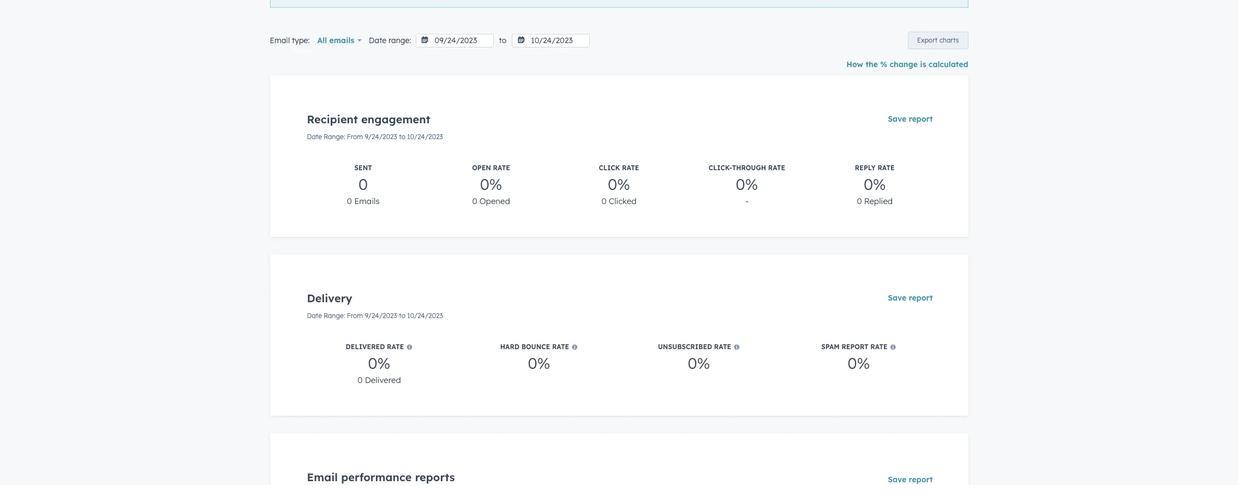 Task type: vqa. For each thing, say whether or not it's contained in the screenshot.
OPEN RATE 0% 0 OPENED
yes



Task type: describe. For each thing, give the bounding box(es) containing it.
hard bounce rate
[[501, 343, 570, 351]]

rate inside reply rate 0% 0 replied
[[878, 164, 895, 172]]

email for email type:
[[270, 35, 290, 45]]

reports
[[415, 471, 455, 484]]

all
[[317, 35, 327, 45]]

clicked
[[609, 196, 637, 206]]

: for 0
[[344, 133, 345, 141]]

save for 0
[[888, 114, 907, 124]]

email type:
[[270, 35, 310, 45]]

sent 0 0 emails
[[347, 164, 380, 206]]

MM/DD/YYYY text field
[[512, 34, 590, 47]]

delivered
[[346, 343, 385, 351]]

10/24/2023 for 0
[[408, 133, 443, 141]]

email for email performance reports
[[307, 471, 338, 484]]

save for 0%
[[888, 293, 907, 303]]

0% inside 0% 0 delivered
[[368, 354, 391, 373]]

save report for 0%
[[888, 293, 933, 303]]

0 vertical spatial to
[[499, 35, 507, 45]]

the
[[866, 60, 878, 69]]

0 inside click rate 0% 0 clicked
[[602, 196, 607, 206]]

rate right bounce
[[552, 343, 570, 351]]

charts
[[940, 36, 960, 44]]

spam
[[822, 343, 840, 351]]

type:
[[292, 35, 310, 45]]

export charts button
[[908, 32, 969, 49]]

performance
[[341, 471, 412, 484]]

rate right spam
[[871, 343, 888, 351]]

click-through rate 0% -
[[709, 164, 786, 206]]

%
[[881, 60, 888, 69]]

email performance reports
[[307, 471, 455, 484]]

recipient
[[307, 112, 358, 126]]

how the % change is calculated
[[847, 60, 969, 69]]

change
[[890, 60, 918, 69]]

sent
[[355, 164, 372, 172]]

rate inside click rate 0% 0 clicked
[[622, 164, 640, 172]]

3 save report button from the top
[[881, 471, 934, 485]]

date range:
[[369, 35, 411, 45]]

unsubscribed rate
[[658, 343, 732, 351]]

through
[[733, 164, 767, 172]]

reply rate 0% 0 replied
[[856, 164, 895, 206]]

0 inside reply rate 0% 0 replied
[[857, 196, 862, 206]]

click rate 0% 0 clicked
[[599, 164, 640, 206]]

0 inside 0% 0 delivered
[[358, 375, 363, 385]]

0% 0 delivered
[[358, 354, 401, 385]]

spam report rate
[[822, 343, 888, 351]]

save report button for 0%
[[881, 287, 941, 309]]

how
[[847, 60, 864, 69]]

date range : from 9/24/2023 to 10/24/2023 for 0%
[[307, 312, 443, 320]]

open
[[472, 164, 491, 172]]

from for 0%
[[347, 312, 363, 320]]

date range : from 9/24/2023 to 10/24/2023 for 0
[[307, 133, 443, 141]]

rate inside click-through rate 0% -
[[769, 164, 786, 172]]

3 save report from the top
[[888, 475, 933, 485]]

0% down spam report rate
[[848, 354, 871, 373]]

reply
[[856, 164, 876, 172]]



Task type: locate. For each thing, give the bounding box(es) containing it.
1 vertical spatial save
[[888, 293, 907, 303]]

from for 0
[[347, 133, 363, 141]]

to down "engagement"
[[399, 133, 406, 141]]

3 save from the top
[[888, 475, 907, 485]]

range for 0%
[[324, 312, 344, 320]]

email left performance
[[307, 471, 338, 484]]

save report button
[[881, 108, 941, 130], [881, 287, 941, 309], [881, 471, 934, 485]]

1 save report button from the top
[[881, 108, 941, 130]]

rate up 0% 0 delivered
[[387, 343, 404, 351]]

2 from from the top
[[347, 312, 363, 320]]

date for 0
[[307, 133, 322, 141]]

rate right reply
[[878, 164, 895, 172]]

emails inside popup button
[[330, 35, 355, 45]]

1 vertical spatial emails
[[354, 196, 380, 206]]

9/24/2023 for 0
[[365, 133, 397, 141]]

0% up "replied"
[[864, 175, 887, 194]]

1 vertical spatial save report
[[888, 293, 933, 303]]

bounce
[[522, 343, 550, 351]]

-
[[746, 196, 749, 206]]

1 vertical spatial date range : from 9/24/2023 to 10/24/2023
[[307, 312, 443, 320]]

MM/DD/YYYY text field
[[416, 34, 494, 47]]

0% down the 'through'
[[736, 175, 759, 194]]

10/24/2023 for 0%
[[408, 312, 443, 320]]

: for 0%
[[344, 312, 345, 320]]

1 vertical spatial range
[[324, 312, 344, 320]]

1 9/24/2023 from the top
[[365, 133, 397, 141]]

1 range from the top
[[324, 133, 344, 141]]

date range : from 9/24/2023 to 10/24/2023 down 'recipient engagement'
[[307, 133, 443, 141]]

to up "delivered rate"
[[399, 312, 406, 320]]

0 vertical spatial :
[[344, 133, 345, 141]]

rate right the 'through'
[[769, 164, 786, 172]]

1 vertical spatial 10/24/2023
[[408, 312, 443, 320]]

from down delivery
[[347, 312, 363, 320]]

to for 0
[[399, 133, 406, 141]]

delivery
[[307, 292, 353, 305]]

date range : from 9/24/2023 to 10/24/2023
[[307, 133, 443, 141], [307, 312, 443, 320]]

2 10/24/2023 from the top
[[408, 312, 443, 320]]

email
[[270, 35, 290, 45], [307, 471, 338, 484]]

save
[[888, 114, 907, 124], [888, 293, 907, 303], [888, 475, 907, 485]]

1 vertical spatial from
[[347, 312, 363, 320]]

2 vertical spatial save report
[[888, 475, 933, 485]]

0 vertical spatial date range : from 9/24/2023 to 10/24/2023
[[307, 133, 443, 141]]

9/24/2023
[[365, 133, 397, 141], [365, 312, 397, 320]]

replied
[[865, 196, 893, 206]]

0 vertical spatial emails
[[330, 35, 355, 45]]

delivered rate
[[346, 343, 404, 351]]

emails inside sent 0 0 emails
[[354, 196, 380, 206]]

save report for 0
[[888, 114, 933, 124]]

0 vertical spatial 9/24/2023
[[365, 133, 397, 141]]

alert
[[270, 0, 969, 8]]

export charts
[[918, 36, 960, 44]]

from
[[347, 133, 363, 141], [347, 312, 363, 320]]

opened
[[480, 196, 510, 206]]

9/24/2023 up "delivered rate"
[[365, 312, 397, 320]]

date range : from 9/24/2023 to 10/24/2023 up "delivered rate"
[[307, 312, 443, 320]]

2 save report button from the top
[[881, 287, 941, 309]]

1 vertical spatial email
[[307, 471, 338, 484]]

date for 0%
[[307, 312, 322, 320]]

2 save from the top
[[888, 293, 907, 303]]

to for 0%
[[399, 312, 406, 320]]

emails right all
[[330, 35, 355, 45]]

0% down bounce
[[528, 354, 551, 373]]

0 vertical spatial save
[[888, 114, 907, 124]]

rate right 'open'
[[493, 164, 510, 172]]

1 vertical spatial date
[[307, 133, 322, 141]]

delivered
[[365, 375, 401, 385]]

0% inside click-through rate 0% -
[[736, 175, 759, 194]]

range:
[[389, 35, 411, 45]]

hard
[[501, 343, 520, 351]]

range for 0
[[324, 133, 344, 141]]

2 date range : from 9/24/2023 to 10/24/2023 from the top
[[307, 312, 443, 320]]

0 vertical spatial range
[[324, 133, 344, 141]]

0 vertical spatial save report
[[888, 114, 933, 124]]

1 vertical spatial save report button
[[881, 287, 941, 309]]

0 vertical spatial save report button
[[881, 108, 941, 130]]

rate right click at the top of the page
[[622, 164, 640, 172]]

0 horizontal spatial email
[[270, 35, 290, 45]]

to
[[499, 35, 507, 45], [399, 133, 406, 141], [399, 312, 406, 320]]

0 inside open rate 0% 0 opened
[[473, 196, 478, 206]]

0%
[[480, 175, 503, 194], [608, 175, 631, 194], [736, 175, 759, 194], [864, 175, 887, 194], [368, 354, 391, 373], [528, 354, 551, 373], [688, 354, 711, 373], [848, 354, 871, 373]]

save report
[[888, 114, 933, 124], [888, 293, 933, 303], [888, 475, 933, 485]]

date left range:
[[369, 35, 387, 45]]

2 range from the top
[[324, 312, 344, 320]]

0% inside click rate 0% 0 clicked
[[608, 175, 631, 194]]

emails down sent
[[354, 196, 380, 206]]

2 save report from the top
[[888, 293, 933, 303]]

range down delivery
[[324, 312, 344, 320]]

click-
[[709, 164, 733, 172]]

0% down unsubscribed rate
[[688, 354, 711, 373]]

rate right unsubscribed
[[715, 343, 732, 351]]

1 10/24/2023 from the top
[[408, 133, 443, 141]]

1 vertical spatial :
[[344, 312, 345, 320]]

unsubscribed
[[658, 343, 713, 351]]

0 vertical spatial from
[[347, 133, 363, 141]]

date
[[369, 35, 387, 45], [307, 133, 322, 141], [307, 312, 322, 320]]

9/24/2023 for 0%
[[365, 312, 397, 320]]

date down delivery
[[307, 312, 322, 320]]

2 9/24/2023 from the top
[[365, 312, 397, 320]]

report
[[909, 114, 933, 124], [909, 293, 933, 303], [842, 343, 869, 351], [909, 475, 933, 485]]

report for recipient engagement
[[909, 114, 933, 124]]

report for email performance reports
[[909, 475, 933, 485]]

0% down "delivered rate"
[[368, 354, 391, 373]]

0 vertical spatial date
[[369, 35, 387, 45]]

0% inside open rate 0% 0 opened
[[480, 175, 503, 194]]

1 date range : from 9/24/2023 to 10/24/2023 from the top
[[307, 133, 443, 141]]

2 vertical spatial to
[[399, 312, 406, 320]]

rate
[[493, 164, 510, 172], [622, 164, 640, 172], [769, 164, 786, 172], [878, 164, 895, 172], [387, 343, 404, 351], [552, 343, 570, 351], [715, 343, 732, 351], [871, 343, 888, 351]]

range
[[324, 133, 344, 141], [324, 312, 344, 320]]

is
[[921, 60, 927, 69]]

save report button for 0
[[881, 108, 941, 130]]

export
[[918, 36, 938, 44]]

1 save from the top
[[888, 114, 907, 124]]

from down 'recipient engagement'
[[347, 133, 363, 141]]

0% up clicked at the top of the page
[[608, 175, 631, 194]]

1 horizontal spatial email
[[307, 471, 338, 484]]

1 : from the top
[[344, 133, 345, 141]]

1 from from the top
[[347, 133, 363, 141]]

email left type:
[[270, 35, 290, 45]]

10/24/2023
[[408, 133, 443, 141], [408, 312, 443, 320]]

1 vertical spatial to
[[399, 133, 406, 141]]

1 save report from the top
[[888, 114, 933, 124]]

emails
[[330, 35, 355, 45], [354, 196, 380, 206]]

1 vertical spatial 9/24/2023
[[365, 312, 397, 320]]

0
[[359, 175, 368, 194], [347, 196, 352, 206], [473, 196, 478, 206], [602, 196, 607, 206], [857, 196, 862, 206], [358, 375, 363, 385]]

rate inside open rate 0% 0 opened
[[493, 164, 510, 172]]

click
[[599, 164, 620, 172]]

: down recipient
[[344, 133, 345, 141]]

calculated
[[929, 60, 969, 69]]

open rate 0% 0 opened
[[472, 164, 510, 206]]

0% up opened
[[480, 175, 503, 194]]

all emails button
[[314, 29, 363, 51]]

9/24/2023 down 'recipient engagement'
[[365, 133, 397, 141]]

:
[[344, 133, 345, 141], [344, 312, 345, 320]]

to right mm/dd/yyyy text field
[[499, 35, 507, 45]]

2 : from the top
[[344, 312, 345, 320]]

2 vertical spatial save report button
[[881, 471, 934, 485]]

0 vertical spatial 10/24/2023
[[408, 133, 443, 141]]

range down recipient
[[324, 133, 344, 141]]

all emails
[[317, 35, 355, 45]]

date down recipient
[[307, 133, 322, 141]]

: down delivery
[[344, 312, 345, 320]]

0 vertical spatial email
[[270, 35, 290, 45]]

how the % change is calculated button
[[847, 58, 969, 71]]

2 vertical spatial date
[[307, 312, 322, 320]]

0% inside reply rate 0% 0 replied
[[864, 175, 887, 194]]

recipient engagement
[[307, 112, 431, 126]]

engagement
[[362, 112, 431, 126]]

report for delivery
[[909, 293, 933, 303]]

2 vertical spatial save
[[888, 475, 907, 485]]



